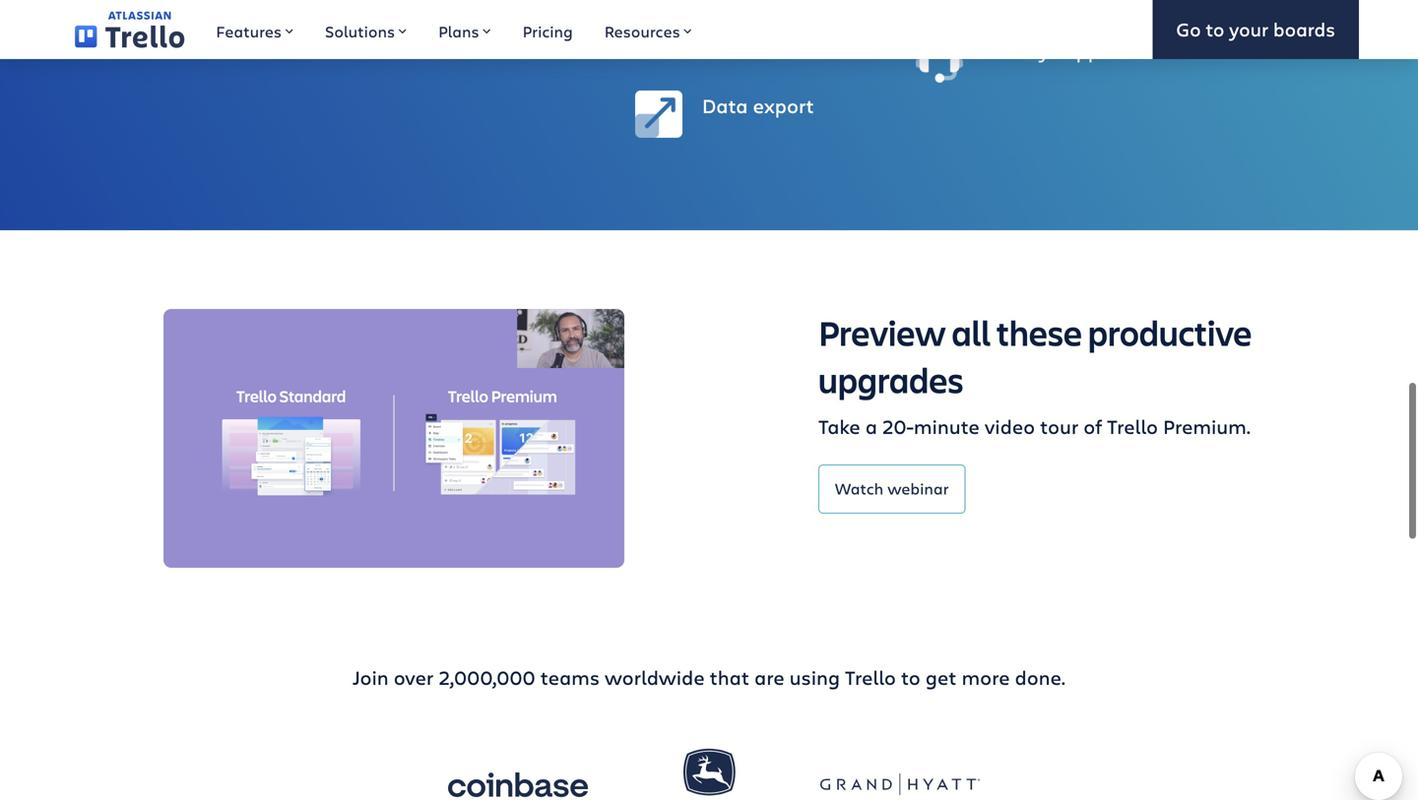 Task type: describe. For each thing, give the bounding box(es) containing it.
all
[[952, 311, 991, 358]]

go to your boards
[[1176, 16, 1335, 42]]

coinbase logo image
[[438, 748, 598, 801]]

take
[[818, 415, 860, 442]]

more
[[962, 666, 1010, 693]]

boards
[[1273, 16, 1335, 42]]

plans
[[438, 21, 479, 42]]

watch webinar link
[[818, 467, 966, 516]]

0 vertical spatial to
[[1206, 16, 1224, 42]]

teams
[[540, 666, 600, 693]]

solutions button
[[309, 0, 423, 59]]

20-
[[882, 415, 914, 442]]

upgrades
[[818, 359, 963, 405]]

watch webinar
[[835, 480, 949, 501]]

are
[[754, 666, 784, 693]]

go to your boards link
[[1153, 0, 1359, 59]]

john deere logo image
[[629, 734, 789, 801]]

that
[[710, 666, 749, 693]]

atlassian trello image
[[75, 11, 185, 48]]

of
[[1083, 415, 1102, 442]]

resources
[[604, 21, 680, 42]]

2,000,000
[[439, 666, 535, 693]]

your
[[1229, 16, 1268, 42]]

pricing link
[[507, 0, 589, 59]]

these
[[996, 311, 1082, 358]]

support
[[1054, 39, 1127, 66]]

preview
[[818, 311, 946, 358]]

priority
[[983, 39, 1049, 66]]

features button
[[200, 0, 309, 59]]

preview all these productive upgrades take a 20-minute video tour of trello premium.
[[818, 311, 1252, 442]]

plans button
[[423, 0, 507, 59]]

a
[[865, 415, 877, 442]]

join over 2,000,000 teams worldwide that are using trello to get more done.
[[353, 666, 1065, 693]]

minute
[[914, 415, 980, 442]]

1 vertical spatial trello
[[845, 666, 896, 693]]

pricing
[[523, 21, 573, 42]]

data
[[702, 94, 748, 121]]

video
[[985, 415, 1035, 442]]



Task type: locate. For each thing, give the bounding box(es) containing it.
get
[[925, 666, 957, 693]]

grand hyatt logo image
[[820, 748, 980, 801]]

resources button
[[589, 0, 708, 59]]

solutions
[[325, 21, 395, 42]]

using
[[789, 666, 840, 693]]

1 horizontal spatial to
[[1206, 16, 1224, 42]]

watch
[[835, 480, 883, 501]]

tour
[[1040, 415, 1079, 442]]

trello inside preview all these productive upgrades take a 20-minute video tour of trello premium.
[[1107, 415, 1158, 442]]

priority support
[[983, 39, 1127, 66]]

over
[[394, 666, 434, 693]]

image showing a screenshot from the trello premium webinar image
[[163, 311, 624, 570]]

webinar
[[887, 480, 949, 501]]

trello right of
[[1107, 415, 1158, 442]]

worldwide
[[605, 666, 705, 693]]

done.
[[1015, 666, 1065, 693]]

to
[[1206, 16, 1224, 42], [901, 666, 920, 693]]

0 horizontal spatial to
[[901, 666, 920, 693]]

go
[[1176, 16, 1201, 42]]

to left get
[[901, 666, 920, 693]]

premium.
[[1163, 415, 1250, 442]]

join
[[353, 666, 389, 693]]

0 horizontal spatial trello
[[845, 666, 896, 693]]

0 vertical spatial trello
[[1107, 415, 1158, 442]]

features
[[216, 21, 282, 42]]

1 horizontal spatial trello
[[1107, 415, 1158, 442]]

data export
[[702, 94, 814, 121]]

productive
[[1088, 311, 1252, 358]]

to right go
[[1206, 16, 1224, 42]]

trello right using
[[845, 666, 896, 693]]

trello
[[1107, 415, 1158, 442], [845, 666, 896, 693]]

export
[[753, 94, 814, 121]]

1 vertical spatial to
[[901, 666, 920, 693]]



Task type: vqa. For each thing, say whether or not it's contained in the screenshot.
export
yes



